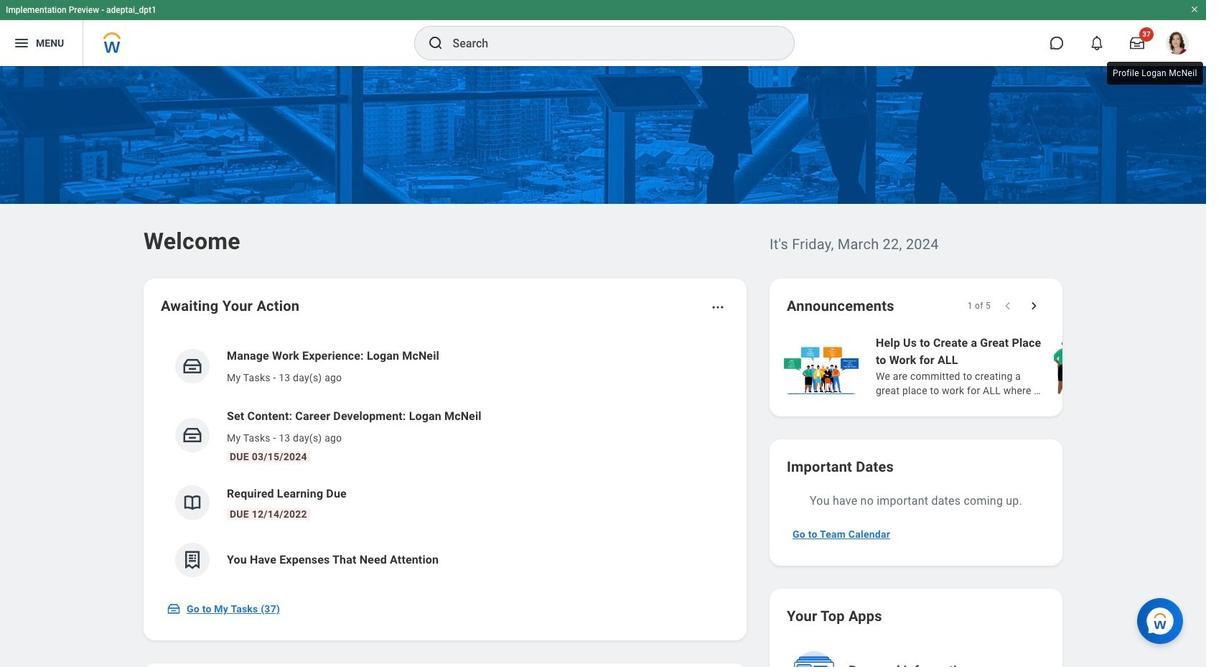 Task type: describe. For each thing, give the bounding box(es) containing it.
Search Workday  search field
[[453, 27, 765, 59]]

0 horizontal spatial list
[[161, 336, 730, 589]]

inbox large image
[[1130, 36, 1145, 50]]

profile logan mcneil image
[[1166, 32, 1189, 58]]

0 horizontal spatial inbox image
[[167, 602, 181, 616]]

search image
[[427, 34, 444, 52]]

related actions image
[[711, 300, 725, 315]]



Task type: vqa. For each thing, say whether or not it's contained in the screenshot.
dashboard expenses image
yes



Task type: locate. For each thing, give the bounding box(es) containing it.
dashboard expenses image
[[182, 549, 203, 571]]

main content
[[0, 66, 1207, 667]]

inbox image
[[182, 424, 203, 446]]

1 vertical spatial inbox image
[[167, 602, 181, 616]]

0 vertical spatial inbox image
[[182, 356, 203, 377]]

status
[[968, 300, 991, 312]]

close environment banner image
[[1191, 5, 1199, 14]]

chevron right small image
[[1027, 299, 1041, 313]]

tooltip
[[1105, 59, 1206, 88]]

inbox image
[[182, 356, 203, 377], [167, 602, 181, 616]]

1 horizontal spatial list
[[781, 333, 1207, 399]]

chevron left small image
[[1001, 299, 1016, 313]]

list
[[781, 333, 1207, 399], [161, 336, 730, 589]]

justify image
[[13, 34, 30, 52]]

1 horizontal spatial inbox image
[[182, 356, 203, 377]]

banner
[[0, 0, 1207, 66]]

notifications large image
[[1090, 36, 1105, 50]]

book open image
[[182, 492, 203, 514]]



